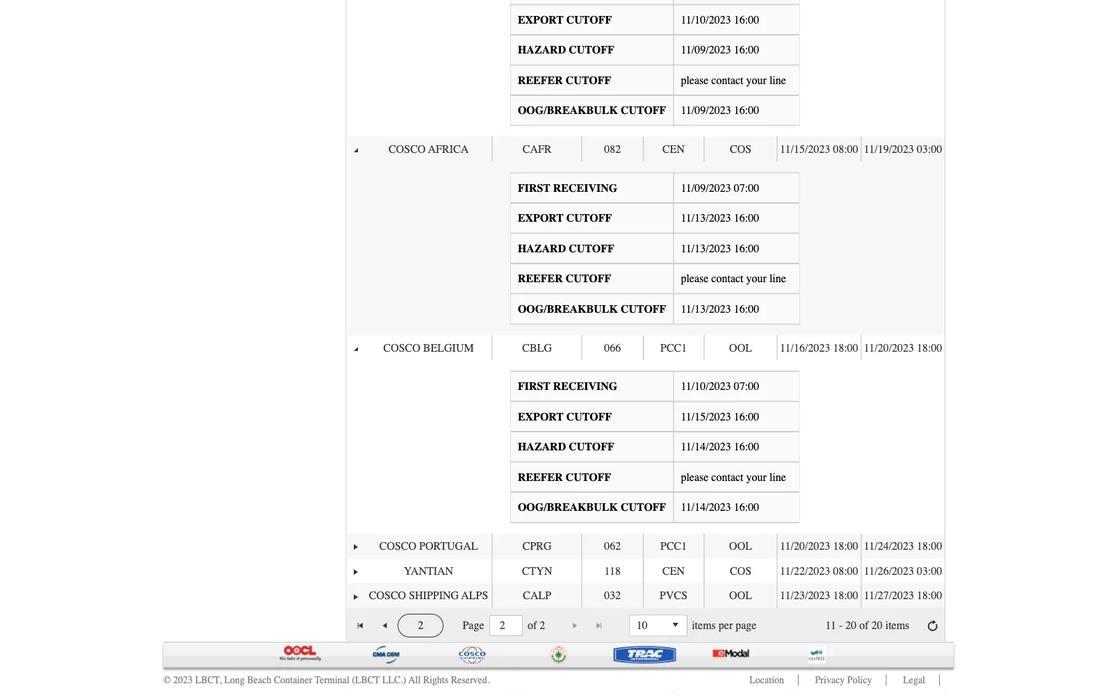 Task type: describe. For each thing, give the bounding box(es) containing it.
11/24/2023 18:00 cell
[[861, 534, 945, 559]]

please contact your line for 11/14/2023
[[681, 471, 786, 484]]

export for 11/15/2023 16:00
[[518, 411, 564, 423]]

first receiving for 11/09/2023 07:00
[[518, 182, 618, 195]]

11/13/2023 for export cutoff
[[681, 212, 731, 225]]

03:00 for 11/19/2023 03:00
[[917, 143, 942, 156]]

row containing yantian
[[347, 559, 945, 584]]

ool cell for 11/20/2023 18:00
[[704, 534, 777, 559]]

11/10/2023 for 11/10/2023 16:00
[[681, 13, 731, 26]]

©
[[163, 675, 171, 686]]

legal
[[903, 675, 925, 686]]

shipping
[[409, 590, 459, 602]]

oog/breakbulk for 11/09/2023
[[518, 303, 618, 316]]

belgium
[[423, 342, 474, 354]]

3 16:00 from the top
[[734, 104, 759, 117]]

11/19/2023
[[864, 143, 914, 156]]

-
[[839, 620, 843, 632]]

11/13/2023 for oog/breakbulk cutoff
[[681, 303, 731, 316]]

please for 11/13/2023
[[681, 273, 709, 285]]

2 items from the left
[[886, 620, 910, 632]]

reserved.
[[451, 675, 490, 686]]

cosco for cosco shipping alps
[[369, 590, 406, 602]]

11/10/2023 for 11/10/2023 07:00
[[681, 380, 731, 393]]

ctyn
[[522, 565, 552, 578]]

11/09/2023 for hazard cutoff
[[681, 44, 731, 57]]

export cutoff for 11/10/2023 16:00
[[518, 13, 612, 26]]

0 vertical spatial 11/20/2023 18:00 cell
[[861, 336, 945, 360]]

please for 11/09/2023
[[681, 74, 709, 87]]

11/13/2023 16:00 for hazard cutoff
[[681, 242, 759, 255]]

5 16:00 from the top
[[734, 242, 759, 255]]

08:00 for 11/15/2023 08:00
[[833, 143, 859, 156]]

reefer cutoff for 11/13/2023 16:00
[[518, 273, 611, 285]]

first for 11/09/2023 07:00
[[518, 182, 551, 195]]

line for 11/13/2023 16:00
[[770, 273, 786, 285]]

2 20 from the left
[[872, 620, 883, 632]]

11/16/2023
[[780, 342, 830, 354]]

row group containing export cutoff
[[347, 0, 945, 608]]

11/15/2023 for 11/15/2023 16:00
[[681, 411, 731, 423]]

11/27/2023 18:00 cell
[[861, 584, 945, 608]]

082
[[604, 143, 621, 156]]

1 oog/breakbulk from the top
[[518, 104, 618, 117]]

11/09/2023 16:00 for hazard cutoff
[[681, 44, 759, 57]]

11/14/2023 16:00 for hazard cutoff
[[681, 441, 759, 454]]

oog/breakbulk cutoff for 11/13/2023 16:00
[[518, 303, 666, 316]]

please for 11/14/2023
[[681, 471, 709, 484]]

cosco portugal
[[379, 540, 478, 553]]

cos cell for 11/15/2023 08:00
[[704, 137, 777, 162]]

062
[[604, 540, 621, 553]]

1 reefer from the top
[[518, 74, 563, 87]]

hazard cutoff for 11/14/2023 16:00
[[518, 441, 614, 454]]

ool for 11/16/2023 18:00 11/20/2023 18:00
[[729, 342, 752, 354]]

your for 11/14/2023 16:00
[[746, 471, 767, 484]]

your for 11/13/2023 16:00
[[746, 273, 767, 285]]

row containing cosco belgium
[[347, 336, 945, 360]]

118
[[605, 565, 621, 578]]

ctyn cell
[[492, 559, 582, 584]]

1 20 from the left
[[846, 620, 857, 632]]

long
[[224, 675, 245, 686]]

2 of from the left
[[860, 620, 869, 632]]

11/10/2023 07:00
[[681, 380, 759, 393]]

8 16:00 from the top
[[734, 441, 759, 454]]

7 16:00 from the top
[[734, 411, 759, 423]]

11/14/2023 for hazard cutoff
[[681, 441, 731, 454]]

2 field
[[489, 616, 523, 636]]

legal link
[[903, 675, 925, 686]]

118 cell
[[582, 559, 643, 584]]

privacy policy
[[815, 675, 872, 686]]

11/15/2023 for 11/15/2023 08:00 11/19/2023 03:00
[[780, 143, 830, 156]]

11
[[826, 620, 836, 632]]

08:00 for 11/22/2023 08:00
[[833, 565, 859, 578]]

pvcs cell
[[643, 584, 704, 608]]

11/19/2023 03:00 cell
[[861, 137, 945, 162]]

ool cell for 11/23/2023 18:00
[[704, 584, 777, 608]]

location
[[750, 675, 784, 686]]

all
[[409, 675, 421, 686]]

policy
[[847, 675, 872, 686]]

07:00 for 11/09/2023 07:00
[[734, 182, 759, 195]]

cblg cell
[[492, 336, 582, 360]]

cen for 118
[[663, 565, 685, 578]]

pcc1 cell for 066
[[643, 336, 704, 360]]

cos for 11/22/2023
[[730, 565, 752, 578]]

(lbct
[[352, 675, 380, 686]]

cafr cell
[[492, 137, 582, 162]]

hazard for 11/13/2023 16:00
[[518, 242, 566, 255]]

yantian cell
[[365, 559, 492, 584]]

location link
[[750, 675, 784, 686]]

11 - 20 of 20 items
[[826, 620, 910, 632]]

11/22/2023 08:00 11/26/2023 03:00
[[780, 565, 942, 578]]

alps
[[461, 590, 488, 602]]

of 2
[[528, 620, 545, 632]]

cosco africa cell
[[365, 137, 492, 162]]

ool for 11/20/2023 18:00 11/24/2023 18:00
[[729, 540, 752, 553]]

9 16:00 from the top
[[734, 501, 759, 514]]

1 vertical spatial 11/20/2023
[[780, 540, 830, 553]]

pcc1 for 062
[[661, 540, 687, 553]]

export for 11/10/2023 16:00
[[518, 13, 564, 26]]

tree grid containing export cutoff
[[347, 0, 945, 608]]

066
[[604, 342, 621, 354]]

export cutoff for 11/15/2023 16:00
[[518, 411, 612, 423]]

4 16:00 from the top
[[734, 212, 759, 225]]

11/09/2023 07:00
[[681, 182, 759, 195]]

1 of from the left
[[528, 620, 537, 632]]

1 2 from the left
[[418, 620, 424, 632]]

11/16/2023 18:00 11/20/2023 18:00
[[780, 342, 942, 354]]

11/23/2023
[[780, 590, 830, 602]]

2023
[[173, 675, 193, 686]]

cosco shipping alps
[[369, 590, 488, 602]]

cprg
[[523, 540, 552, 553]]

cos cell for 11/22/2023 08:00
[[704, 559, 777, 584]]

contact for 11/14/2023
[[712, 471, 744, 484]]

11/20/2023 18:00 11/24/2023 18:00
[[780, 540, 942, 553]]



Task type: vqa. For each thing, say whether or not it's contained in the screenshot.


Task type: locate. For each thing, give the bounding box(es) containing it.
08:00
[[833, 143, 859, 156], [833, 565, 859, 578]]

0 vertical spatial contact
[[712, 74, 744, 87]]

1 vertical spatial line
[[770, 273, 786, 285]]

08:00 up 11/23/2023 18:00 11/27/2023 18:00
[[833, 565, 859, 578]]

calp cell
[[492, 584, 582, 608]]

export cutoff for 11/13/2023 16:00
[[518, 212, 612, 225]]

reefer up cblg
[[518, 273, 563, 285]]

2 11/13/2023 from the top
[[681, 242, 731, 255]]

2 reefer cutoff from the top
[[518, 273, 611, 285]]

5 row from the top
[[347, 584, 945, 608]]

beach
[[247, 675, 271, 686]]

rights
[[423, 675, 449, 686]]

20
[[846, 620, 857, 632], [872, 620, 883, 632]]

0 vertical spatial reefer cutoff
[[518, 74, 611, 87]]

2 oog/breakbulk from the top
[[518, 303, 618, 316]]

082 cell
[[582, 137, 643, 162]]

0 vertical spatial 08:00
[[833, 143, 859, 156]]

cosco for cosco portugal
[[379, 540, 417, 553]]

0 vertical spatial line
[[770, 74, 786, 87]]

1 vertical spatial first
[[518, 380, 551, 393]]

2 please from the top
[[681, 273, 709, 285]]

1 vertical spatial export cutoff
[[518, 212, 612, 225]]

1 cos from the top
[[730, 143, 752, 156]]

11/13/2023
[[681, 212, 731, 225], [681, 242, 731, 255], [681, 303, 731, 316]]

3 ool cell from the top
[[704, 584, 777, 608]]

3 line from the top
[[770, 471, 786, 484]]

terminal
[[315, 675, 350, 686]]

row containing cosco portugal
[[347, 534, 945, 559]]

items
[[692, 620, 716, 632], [886, 620, 910, 632]]

reefer cutoff for 11/14/2023 16:00
[[518, 471, 611, 484]]

pcc1 for 066
[[661, 342, 687, 354]]

1 horizontal spatial 11/15/2023
[[780, 143, 830, 156]]

1 08:00 from the top
[[833, 143, 859, 156]]

pcc1 up pvcs
[[661, 540, 687, 553]]

1 vertical spatial reefer cutoff
[[518, 273, 611, 285]]

1 horizontal spatial items
[[886, 620, 910, 632]]

cosco belgium cell
[[365, 336, 492, 360]]

3 11/13/2023 from the top
[[681, 303, 731, 316]]

oog/breakbulk cutoff up 082 cell
[[518, 104, 666, 117]]

pcc1 cell up pvcs
[[643, 534, 704, 559]]

hazard cutoff
[[518, 44, 614, 57], [518, 242, 614, 255], [518, 441, 614, 454]]

pcc1 up 11/10/2023 07:00
[[661, 342, 687, 354]]

cblg
[[522, 342, 552, 354]]

2 vertical spatial 11/13/2023 16:00
[[681, 303, 759, 316]]

cosco shipping alps cell
[[365, 584, 492, 608]]

1 items from the left
[[692, 620, 716, 632]]

first
[[518, 182, 551, 195], [518, 380, 551, 393]]

11/26/2023
[[864, 565, 914, 578]]

2 pcc1 from the top
[[661, 540, 687, 553]]

07:00
[[734, 182, 759, 195], [734, 380, 759, 393]]

pcc1 cell up 11/10/2023 07:00
[[643, 336, 704, 360]]

receiving for 11/10/2023 07:00
[[553, 380, 618, 393]]

2 contact from the top
[[712, 273, 744, 285]]

1 vertical spatial ool
[[729, 540, 752, 553]]

1 horizontal spatial 2
[[540, 620, 545, 632]]

1 vertical spatial receiving
[[553, 380, 618, 393]]

cen for 082
[[663, 143, 685, 156]]

line
[[770, 74, 786, 87], [770, 273, 786, 285], [770, 471, 786, 484]]

row containing cosco africa
[[347, 137, 945, 162]]

cosco left africa
[[389, 143, 426, 156]]

africa
[[428, 143, 469, 156]]

1 first receiving from the top
[[518, 182, 618, 195]]

1 vertical spatial first receiving
[[518, 380, 618, 393]]

receiving down '066' cell
[[553, 380, 618, 393]]

0 horizontal spatial 2
[[418, 620, 424, 632]]

0 vertical spatial first receiving
[[518, 182, 618, 195]]

11/15/2023 08:00 cell
[[777, 137, 861, 162]]

of
[[528, 620, 537, 632], [860, 620, 869, 632]]

2 vertical spatial oog/breakbulk
[[518, 501, 618, 514]]

oog/breakbulk up cprg
[[518, 501, 618, 514]]

2 2 from the left
[[540, 620, 545, 632]]

2 11/10/2023 from the top
[[681, 380, 731, 393]]

line for 11/09/2023 16:00
[[770, 74, 786, 87]]

2 vertical spatial 11/09/2023
[[681, 182, 731, 195]]

0 vertical spatial please contact your line
[[681, 74, 786, 87]]

oog/breakbulk cutoff
[[518, 104, 666, 117], [518, 303, 666, 316], [518, 501, 666, 514]]

pcc1 cell
[[643, 336, 704, 360], [643, 534, 704, 559]]

066 cell
[[582, 336, 643, 360]]

0 vertical spatial please
[[681, 74, 709, 87]]

hazard cutoff for 11/09/2023 16:00
[[518, 44, 614, 57]]

2 hazard cutoff from the top
[[518, 242, 614, 255]]

11/20/2023 18:00 cell
[[861, 336, 945, 360], [777, 534, 861, 559]]

6 16:00 from the top
[[734, 303, 759, 316]]

cosco africa
[[389, 143, 469, 156]]

0 vertical spatial 11/20/2023
[[864, 342, 914, 354]]

contact for 11/13/2023
[[712, 273, 744, 285]]

03:00 down 11/24/2023 18:00 cell at the bottom right of the page
[[917, 565, 942, 578]]

11/16/2023 18:00 cell
[[777, 336, 861, 360]]

1 cos cell from the top
[[704, 137, 777, 162]]

2 pcc1 cell from the top
[[643, 534, 704, 559]]

2 ool from the top
[[729, 540, 752, 553]]

2 line from the top
[[770, 273, 786, 285]]

receiving down 082 cell
[[553, 182, 618, 195]]

ool cell
[[704, 336, 777, 360], [704, 534, 777, 559], [704, 584, 777, 608]]

2 vertical spatial reefer
[[518, 471, 563, 484]]

1 export from the top
[[518, 13, 564, 26]]

11/09/2023
[[681, 44, 731, 57], [681, 104, 731, 117], [681, 182, 731, 195]]

1 11/14/2023 16:00 from the top
[[681, 441, 759, 454]]

1 vertical spatial cos cell
[[704, 559, 777, 584]]

032
[[604, 590, 621, 602]]

please contact your line
[[681, 74, 786, 87], [681, 273, 786, 285], [681, 471, 786, 484]]

1 ool from the top
[[729, 342, 752, 354]]

1 vertical spatial 11/14/2023 16:00
[[681, 501, 759, 514]]

calp
[[523, 590, 551, 602]]

1 11/09/2023 16:00 from the top
[[681, 44, 759, 57]]

1 oog/breakbulk cutoff from the top
[[518, 104, 666, 117]]

1 03:00 from the top
[[917, 143, 942, 156]]

11/27/2023
[[864, 590, 914, 602]]

pvcs
[[660, 590, 688, 602]]

1 vertical spatial cen cell
[[643, 559, 704, 584]]

1 vertical spatial please contact your line
[[681, 273, 786, 285]]

cen up 11/09/2023 07:00
[[663, 143, 685, 156]]

first receiving down cafr
[[518, 182, 618, 195]]

08:00 left 11/19/2023
[[833, 143, 859, 156]]

3 hazard cutoff from the top
[[518, 441, 614, 454]]

go to the previous page image
[[379, 620, 390, 632]]

refresh image
[[927, 620, 938, 632]]

0 vertical spatial reefer
[[518, 74, 563, 87]]

11/15/2023 16:00
[[681, 411, 759, 423]]

2 11/09/2023 16:00 from the top
[[681, 104, 759, 117]]

11/10/2023
[[681, 13, 731, 26], [681, 380, 731, 393]]

oog/breakbulk up cafr
[[518, 104, 618, 117]]

3 reefer cutoff from the top
[[518, 471, 611, 484]]

1 vertical spatial 11/09/2023 16:00
[[681, 104, 759, 117]]

cosco portugal cell
[[365, 534, 492, 559]]

pcc1 cell for 062
[[643, 534, 704, 559]]

0 vertical spatial 11/10/2023
[[681, 13, 731, 26]]

2 first from the top
[[518, 380, 551, 393]]

1 11/14/2023 from the top
[[681, 441, 731, 454]]

0 vertical spatial cen
[[663, 143, 685, 156]]

per
[[719, 620, 733, 632]]

2 receiving from the top
[[553, 380, 618, 393]]

0 vertical spatial 03:00
[[917, 143, 942, 156]]

2 07:00 from the top
[[734, 380, 759, 393]]

11/22/2023 08:00 cell
[[777, 559, 861, 584]]

2 export from the top
[[518, 212, 564, 225]]

reefer up cafr
[[518, 74, 563, 87]]

3 11/09/2023 from the top
[[681, 182, 731, 195]]

11/14/2023 for oog/breakbulk cutoff
[[681, 501, 731, 514]]

2 vertical spatial contact
[[712, 471, 744, 484]]

receiving
[[553, 182, 618, 195], [553, 380, 618, 393]]

cen cell up 11/09/2023 07:00
[[643, 137, 704, 162]]

export cutoff
[[518, 13, 612, 26], [518, 212, 612, 225], [518, 411, 612, 423]]

2 vertical spatial please
[[681, 471, 709, 484]]

0 horizontal spatial 11/20/2023
[[780, 540, 830, 553]]

3 oog/breakbulk cutoff from the top
[[518, 501, 666, 514]]

cen cell up pvcs
[[643, 559, 704, 584]]

1 11/09/2023 from the top
[[681, 44, 731, 57]]

0 vertical spatial first
[[518, 182, 551, 195]]

oog/breakbulk cutoff up '066' cell
[[518, 303, 666, 316]]

1 vertical spatial export
[[518, 212, 564, 225]]

first receiving
[[518, 182, 618, 195], [518, 380, 618, 393]]

1 horizontal spatial of
[[860, 620, 869, 632]]

11/14/2023 16:00
[[681, 441, 759, 454], [681, 501, 759, 514]]

0 vertical spatial 11/13/2023 16:00
[[681, 212, 759, 225]]

1 vertical spatial pcc1
[[661, 540, 687, 553]]

reefer
[[518, 74, 563, 87], [518, 273, 563, 285], [518, 471, 563, 484]]

2 vertical spatial 11/13/2023
[[681, 303, 731, 316]]

go to the first page image
[[355, 620, 366, 632]]

0 vertical spatial oog/breakbulk
[[518, 104, 618, 117]]

2 vertical spatial line
[[770, 471, 786, 484]]

first receiving for 11/10/2023 07:00
[[518, 380, 618, 393]]

1 horizontal spatial 20
[[872, 620, 883, 632]]

10
[[637, 620, 648, 632]]

oog/breakbulk up cblg
[[518, 303, 618, 316]]

0 vertical spatial receiving
[[553, 182, 618, 195]]

cos for 11/15/2023
[[730, 143, 752, 156]]

11/09/2023 for oog/breakbulk cutoff
[[681, 104, 731, 117]]

1 pcc1 from the top
[[661, 342, 687, 354]]

2 cos from the top
[[730, 565, 752, 578]]

receiving for 11/09/2023 07:00
[[553, 182, 618, 195]]

2 11/09/2023 from the top
[[681, 104, 731, 117]]

1 vertical spatial 11/13/2023 16:00
[[681, 242, 759, 255]]

2
[[418, 620, 424, 632], [540, 620, 545, 632]]

0 vertical spatial 11/09/2023
[[681, 44, 731, 57]]

2 oog/breakbulk cutoff from the top
[[518, 303, 666, 316]]

1 vertical spatial 11/09/2023
[[681, 104, 731, 117]]

row containing cosco shipping alps
[[347, 584, 945, 608]]

3 row from the top
[[347, 534, 945, 559]]

07:00 for 11/10/2023 07:00
[[734, 380, 759, 393]]

cafr
[[523, 143, 552, 156]]

1 11/10/2023 from the top
[[681, 13, 731, 26]]

2 vertical spatial reefer cutoff
[[518, 471, 611, 484]]

of right -
[[860, 620, 869, 632]]

cutoff
[[566, 13, 612, 26], [569, 44, 614, 57], [566, 74, 611, 87], [621, 104, 666, 117], [566, 212, 612, 225], [569, 242, 614, 255], [566, 273, 611, 285], [621, 303, 666, 316], [566, 411, 612, 423], [569, 441, 614, 454], [566, 471, 611, 484], [621, 501, 666, 514]]

11/24/2023
[[864, 540, 914, 553]]

0 vertical spatial export cutoff
[[518, 13, 612, 26]]

contact for 11/09/2023
[[712, 74, 744, 87]]

0 vertical spatial 11/15/2023
[[780, 143, 830, 156]]

cen
[[663, 143, 685, 156], [663, 565, 685, 578]]

11/14/2023
[[681, 441, 731, 454], [681, 501, 731, 514]]

first down "cblg" cell
[[518, 380, 551, 393]]

3 please contact your line from the top
[[681, 471, 786, 484]]

oog/breakbulk
[[518, 104, 618, 117], [518, 303, 618, 316], [518, 501, 618, 514]]

hazard for 11/09/2023 16:00
[[518, 44, 566, 57]]

2 vertical spatial export
[[518, 411, 564, 423]]

11/13/2023 for hazard cutoff
[[681, 242, 731, 255]]

03:00 for 11/26/2023 03:00
[[917, 565, 942, 578]]

1 hazard cutoff from the top
[[518, 44, 614, 57]]

20 right -
[[846, 620, 857, 632]]

cos up page
[[730, 565, 752, 578]]

reefer for 11/10/2023
[[518, 471, 563, 484]]

03:00
[[917, 143, 942, 156], [917, 565, 942, 578]]

1 vertical spatial 08:00
[[833, 565, 859, 578]]

contact
[[712, 74, 744, 87], [712, 273, 744, 285], [712, 471, 744, 484]]

1 vertical spatial hazard
[[518, 242, 566, 255]]

3 oog/breakbulk from the top
[[518, 501, 618, 514]]

2 down the cosco shipping alps cell
[[418, 620, 424, 632]]

cen cell for 082
[[643, 137, 704, 162]]

1 contact from the top
[[712, 74, 744, 87]]

18:00
[[833, 342, 859, 354], [917, 342, 942, 354], [833, 540, 859, 553], [917, 540, 942, 553], [833, 590, 859, 602], [917, 590, 942, 602]]

1 vertical spatial oog/breakbulk
[[518, 303, 618, 316]]

1 07:00 from the top
[[734, 182, 759, 195]]

cosco for cosco africa
[[389, 143, 426, 156]]

1 vertical spatial 03:00
[[917, 565, 942, 578]]

row group
[[347, 0, 945, 608]]

2 11/13/2023 16:00 from the top
[[681, 242, 759, 255]]

2 your from the top
[[746, 273, 767, 285]]

2 vertical spatial please contact your line
[[681, 471, 786, 484]]

2 vertical spatial hazard
[[518, 441, 566, 454]]

2 vertical spatial ool
[[729, 590, 752, 602]]

1 export cutoff from the top
[[518, 13, 612, 26]]

1 reefer cutoff from the top
[[518, 74, 611, 87]]

1 please from the top
[[681, 74, 709, 87]]

20 down 11/27/2023
[[872, 620, 883, 632]]

2 03:00 from the top
[[917, 565, 942, 578]]

cos up 11/09/2023 07:00
[[730, 143, 752, 156]]

0 vertical spatial cos
[[730, 143, 752, 156]]

please
[[681, 74, 709, 87], [681, 273, 709, 285], [681, 471, 709, 484]]

0 vertical spatial oog/breakbulk cutoff
[[518, 104, 666, 117]]

0 vertical spatial pcc1
[[661, 342, 687, 354]]

1 vertical spatial reefer
[[518, 273, 563, 285]]

1 vertical spatial please
[[681, 273, 709, 285]]

0 vertical spatial hazard cutoff
[[518, 44, 614, 57]]

11/14/2023 16:00 for oog/breakbulk cutoff
[[681, 501, 759, 514]]

062 cell
[[582, 534, 643, 559]]

first for 11/10/2023 07:00
[[518, 380, 551, 393]]

oog/breakbulk cutoff for 11/09/2023 16:00
[[518, 104, 666, 117]]

0 horizontal spatial 20
[[846, 620, 857, 632]]

cosco
[[389, 143, 426, 156], [383, 342, 421, 354], [379, 540, 417, 553], [369, 590, 406, 602]]

1 vertical spatial ool cell
[[704, 534, 777, 559]]

your
[[746, 74, 767, 87], [746, 273, 767, 285], [746, 471, 767, 484]]

11/09/2023 16:00 for oog/breakbulk cutoff
[[681, 104, 759, 117]]

3 your from the top
[[746, 471, 767, 484]]

items down the 11/27/2023 18:00 cell
[[886, 620, 910, 632]]

cosco up yantian
[[379, 540, 417, 553]]

oog/breakbulk cutoff for 11/14/2023 16:00
[[518, 501, 666, 514]]

2 cen cell from the top
[[643, 559, 704, 584]]

2 first receiving from the top
[[518, 380, 618, 393]]

line for 11/14/2023 16:00
[[770, 471, 786, 484]]

0 horizontal spatial 11/15/2023
[[681, 411, 731, 423]]

items per page
[[692, 620, 757, 632]]

2 vertical spatial export cutoff
[[518, 411, 612, 423]]

0 vertical spatial cos cell
[[704, 137, 777, 162]]

cen cell for 118
[[643, 559, 704, 584]]

11/20/2023
[[864, 342, 914, 354], [780, 540, 830, 553]]

first receiving down cblg
[[518, 380, 618, 393]]

4 row from the top
[[347, 559, 945, 584]]

2 16:00 from the top
[[734, 44, 759, 57]]

1 ool cell from the top
[[704, 336, 777, 360]]

1 receiving from the top
[[553, 182, 618, 195]]

2 reefer from the top
[[518, 273, 563, 285]]

0 horizontal spatial of
[[528, 620, 537, 632]]

1 your from the top
[[746, 74, 767, 87]]

0 vertical spatial 11/14/2023
[[681, 441, 731, 454]]

llc.)
[[382, 675, 406, 686]]

of right 2 field
[[528, 620, 537, 632]]

0 vertical spatial cen cell
[[643, 137, 704, 162]]

hazard for 11/14/2023 16:00
[[518, 441, 566, 454]]

0 vertical spatial ool cell
[[704, 336, 777, 360]]

2 hazard from the top
[[518, 242, 566, 255]]

11/13/2023 16:00 for oog/breakbulk cutoff
[[681, 303, 759, 316]]

2 down calp
[[540, 620, 545, 632]]

11/13/2023 16:00 for export cutoff
[[681, 212, 759, 225]]

03:00 right 11/19/2023
[[917, 143, 942, 156]]

11/10/2023 16:00
[[681, 13, 759, 26]]

lbct,
[[195, 675, 222, 686]]

please contact your line for 11/13/2023
[[681, 273, 786, 285]]

reefer for 11/09/2023
[[518, 273, 563, 285]]

cprg cell
[[492, 534, 582, 559]]

yantian
[[404, 565, 453, 578]]

reefer cutoff for 11/09/2023 16:00
[[518, 74, 611, 87]]

pcc1
[[661, 342, 687, 354], [661, 540, 687, 553]]

1 16:00 from the top
[[734, 13, 759, 26]]

1 vertical spatial pcc1 cell
[[643, 534, 704, 559]]

1 vertical spatial 11/13/2023
[[681, 242, 731, 255]]

2 please contact your line from the top
[[681, 273, 786, 285]]

1 first from the top
[[518, 182, 551, 195]]

0 vertical spatial export
[[518, 13, 564, 26]]

2 cen from the top
[[663, 565, 685, 578]]

2 vertical spatial ool cell
[[704, 584, 777, 608]]

3 11/13/2023 16:00 from the top
[[681, 303, 759, 316]]

row
[[347, 137, 945, 162], [347, 336, 945, 360], [347, 534, 945, 559], [347, 559, 945, 584], [347, 584, 945, 608]]

ool
[[729, 342, 752, 354], [729, 540, 752, 553], [729, 590, 752, 602]]

oog/breakbulk for 11/10/2023
[[518, 501, 618, 514]]

cos cell up page
[[704, 559, 777, 584]]

1 hazard from the top
[[518, 44, 566, 57]]

2 08:00 from the top
[[833, 565, 859, 578]]

1 cen cell from the top
[[643, 137, 704, 162]]

2 vertical spatial your
[[746, 471, 767, 484]]

privacy policy link
[[815, 675, 872, 686]]

0 vertical spatial 11/14/2023 16:00
[[681, 441, 759, 454]]

2 11/14/2023 16:00 from the top
[[681, 501, 759, 514]]

cosco up go to the previous page 'icon'
[[369, 590, 406, 602]]

1 vertical spatial your
[[746, 273, 767, 285]]

11/22/2023
[[780, 565, 830, 578]]

11/15/2023 08:00 11/19/2023 03:00
[[780, 143, 942, 156]]

3 export from the top
[[518, 411, 564, 423]]

reefer cutoff
[[518, 74, 611, 87], [518, 273, 611, 285], [518, 471, 611, 484]]

cosco belgium
[[383, 342, 474, 354]]

0 horizontal spatial items
[[692, 620, 716, 632]]

11/09/2023 for first receiving
[[681, 182, 731, 195]]

3 hazard from the top
[[518, 441, 566, 454]]

privacy
[[815, 675, 845, 686]]

1 vertical spatial 07:00
[[734, 380, 759, 393]]

cen cell
[[643, 137, 704, 162], [643, 559, 704, 584]]

0 vertical spatial your
[[746, 74, 767, 87]]

portugal
[[419, 540, 478, 553]]

2 vertical spatial hazard cutoff
[[518, 441, 614, 454]]

1 vertical spatial cos
[[730, 565, 752, 578]]

11/26/2023 03:00 cell
[[861, 559, 945, 584]]

items left per
[[692, 620, 716, 632]]

1 vertical spatial 11/14/2023
[[681, 501, 731, 514]]

3 please from the top
[[681, 471, 709, 484]]

0 vertical spatial ool
[[729, 342, 752, 354]]

2 cos cell from the top
[[704, 559, 777, 584]]

1 vertical spatial 11/20/2023 18:00 cell
[[777, 534, 861, 559]]

tree grid
[[347, 0, 945, 608]]

cosco for cosco belgium
[[383, 342, 421, 354]]

1 cen from the top
[[663, 143, 685, 156]]

reefer up cprg
[[518, 471, 563, 484]]

export for 11/13/2023 16:00
[[518, 212, 564, 225]]

hazard cutoff for 11/13/2023 16:00
[[518, 242, 614, 255]]

1 vertical spatial hazard cutoff
[[518, 242, 614, 255]]

hazard
[[518, 44, 566, 57], [518, 242, 566, 255], [518, 441, 566, 454]]

first down cafr cell
[[518, 182, 551, 195]]

1 vertical spatial 11/15/2023
[[681, 411, 731, 423]]

1 vertical spatial 11/10/2023
[[681, 380, 731, 393]]

cen up pvcs
[[663, 565, 685, 578]]

1 11/13/2023 from the top
[[681, 212, 731, 225]]

your for 11/09/2023 16:00
[[746, 74, 767, 87]]

1 11/13/2023 16:00 from the top
[[681, 212, 759, 225]]

page
[[736, 620, 757, 632]]

3 ool from the top
[[729, 590, 752, 602]]

1 please contact your line from the top
[[681, 74, 786, 87]]

© 2023 lbct, long beach container terminal (lbct llc.) all rights reserved.
[[163, 675, 490, 686]]

ool cell for 11/16/2023 18:00
[[704, 336, 777, 360]]

1 line from the top
[[770, 74, 786, 87]]

1 vertical spatial cen
[[663, 565, 685, 578]]

2 ool cell from the top
[[704, 534, 777, 559]]

cos cell up 11/09/2023 07:00
[[704, 137, 777, 162]]

oog/breakbulk cutoff up 062 cell
[[518, 501, 666, 514]]

cos cell
[[704, 137, 777, 162], [704, 559, 777, 584]]

11/23/2023 18:00 cell
[[777, 584, 861, 608]]

16:00
[[734, 13, 759, 26], [734, 44, 759, 57], [734, 104, 759, 117], [734, 212, 759, 225], [734, 242, 759, 255], [734, 303, 759, 316], [734, 411, 759, 423], [734, 441, 759, 454], [734, 501, 759, 514]]

0 vertical spatial 11/13/2023
[[681, 212, 731, 225]]

ool for 11/23/2023 18:00 11/27/2023 18:00
[[729, 590, 752, 602]]

11/15/2023
[[780, 143, 830, 156], [681, 411, 731, 423]]

032 cell
[[582, 584, 643, 608]]

2 vertical spatial oog/breakbulk cutoff
[[518, 501, 666, 514]]

3 contact from the top
[[712, 471, 744, 484]]

cosco left belgium
[[383, 342, 421, 354]]

1 row from the top
[[347, 137, 945, 162]]

container
[[274, 675, 312, 686]]

11/23/2023 18:00 11/27/2023 18:00
[[780, 590, 942, 602]]

0 vertical spatial 11/09/2023 16:00
[[681, 44, 759, 57]]

1 vertical spatial oog/breakbulk cutoff
[[518, 303, 666, 316]]

2 export cutoff from the top
[[518, 212, 612, 225]]

page
[[463, 620, 484, 632]]

1 horizontal spatial 11/20/2023
[[864, 342, 914, 354]]

please contact your line for 11/09/2023
[[681, 74, 786, 87]]



